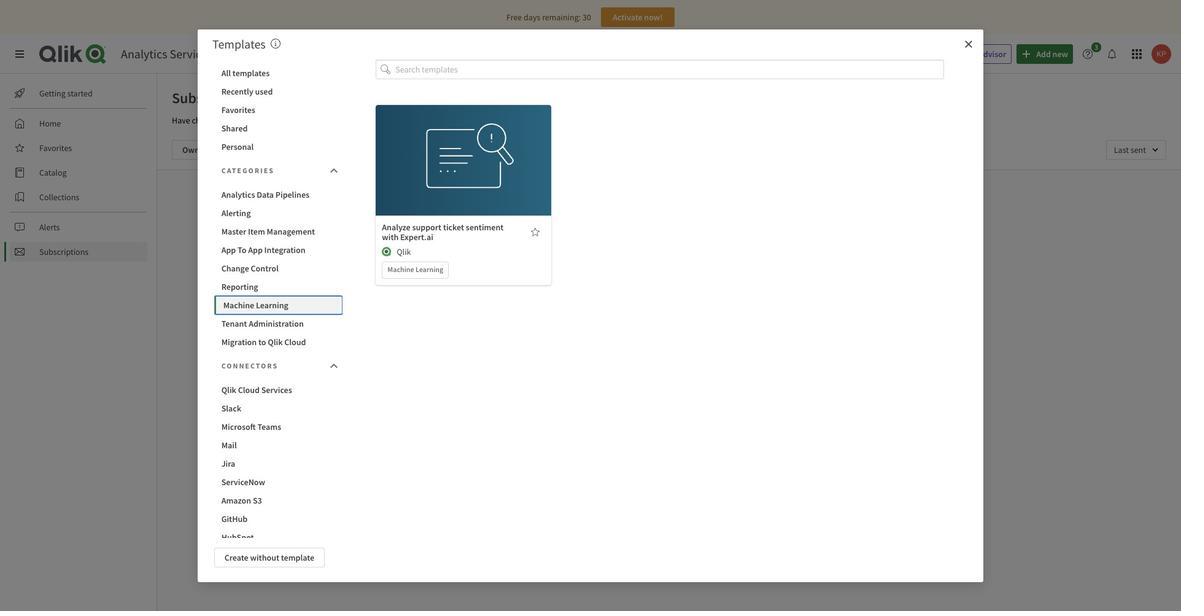 Task type: vqa. For each thing, say whether or not it's contained in the screenshot.
BY
no



Task type: locate. For each thing, give the bounding box(es) containing it.
1 horizontal spatial favorites
[[221, 104, 255, 115]]

getting started link
[[10, 84, 147, 103]]

shared button
[[214, 119, 343, 137]]

1 vertical spatial favorites
[[39, 142, 72, 154]]

item
[[248, 226, 265, 237]]

master
[[221, 226, 246, 237]]

learning up administration
[[256, 299, 289, 310]]

favorites
[[221, 104, 255, 115], [39, 142, 72, 154]]

subscriptions down alerts
[[39, 246, 89, 257]]

template right "use"
[[455, 141, 488, 152]]

2 app from the left
[[248, 244, 263, 255]]

qlik
[[397, 246, 411, 257], [268, 336, 283, 347], [221, 384, 236, 395]]

0 horizontal spatial learning
[[256, 299, 289, 310]]

free days remaining: 30
[[507, 12, 591, 23]]

favorites up 'catalog'
[[39, 142, 72, 154]]

0 horizontal spatial machine
[[223, 299, 254, 310]]

change
[[221, 263, 249, 274]]

0 vertical spatial to
[[297, 115, 304, 126]]

2 vertical spatial qlik
[[221, 384, 236, 395]]

slack button
[[214, 399, 343, 417]]

0 horizontal spatial subscriptions
[[39, 246, 89, 257]]

0 horizontal spatial machine learning
[[223, 299, 289, 310]]

2 horizontal spatial qlik
[[397, 246, 411, 257]]

amazon s3 button
[[214, 491, 343, 509]]

learning down expert.ai
[[416, 265, 444, 274]]

subscriptions up the or
[[172, 88, 259, 107]]

templates are pre-built automations that help you automate common business workflows. get started by selecting one of the pre-built templates or choose the blank canvas to build an automation from scratch. tooltip
[[271, 36, 280, 51]]

1 horizontal spatial template
[[455, 141, 488, 152]]

1 vertical spatial machine learning
[[223, 299, 289, 310]]

favorites inside button
[[221, 104, 255, 115]]

create without template
[[225, 552, 315, 563]]

app
[[221, 244, 236, 255], [248, 244, 263, 255]]

1 vertical spatial analytics
[[221, 189, 255, 200]]

template
[[455, 141, 488, 152], [281, 552, 315, 563]]

hubspot button
[[214, 528, 343, 546]]

1 horizontal spatial cloud
[[284, 336, 306, 347]]

0 horizontal spatial analytics
[[121, 46, 167, 61]]

app to app integration
[[221, 244, 306, 255]]

0 horizontal spatial template
[[281, 552, 315, 563]]

1 vertical spatial machine
[[223, 299, 254, 310]]

into
[[499, 115, 513, 126]]

1 horizontal spatial app
[[248, 244, 263, 255]]

qlik for qlik cloud services
[[221, 384, 236, 395]]

microsoft teams
[[221, 421, 281, 432]]

personal button
[[214, 137, 343, 156]]

subscriptions
[[172, 88, 259, 107], [39, 246, 89, 257]]

1 vertical spatial cloud
[[238, 384, 260, 395]]

0 vertical spatial favorites
[[221, 104, 255, 115]]

to down tenant administration
[[258, 336, 266, 347]]

machine down reporting
[[223, 299, 254, 310]]

1 horizontal spatial sheets
[[474, 115, 497, 126]]

0 horizontal spatial sheets
[[225, 115, 248, 126]]

1 horizontal spatial machine learning
[[388, 265, 444, 274]]

machine inside the machine learning button
[[223, 299, 254, 310]]

1 horizontal spatial services
[[261, 384, 292, 395]]

cloud down "connectors"
[[238, 384, 260, 395]]

multiple
[[442, 115, 472, 126]]

qlik up slack
[[221, 384, 236, 395]]

migration to qlik cloud
[[221, 336, 306, 347]]

machine down qlik icon
[[388, 265, 414, 274]]

0 horizontal spatial qlik
[[221, 384, 236, 395]]

0 vertical spatial qlik
[[397, 246, 411, 257]]

0 vertical spatial subscriptions
[[172, 88, 259, 107]]

1 horizontal spatial machine
[[388, 265, 414, 274]]

0 horizontal spatial cloud
[[238, 384, 260, 395]]

pipelines
[[276, 189, 310, 200]]

qlik right qlik icon
[[397, 246, 411, 257]]

sentiment
[[466, 222, 504, 233]]

0 horizontal spatial to
[[258, 336, 266, 347]]

navigation pane element
[[0, 79, 157, 267]]

machine learning button
[[214, 296, 343, 314]]

1 vertical spatial qlik
[[268, 336, 283, 347]]

your
[[306, 115, 322, 126]]

0 vertical spatial machine learning
[[388, 265, 444, 274]]

analytics data pipelines
[[221, 189, 310, 200]]

0 horizontal spatial services
[[170, 46, 212, 61]]

now!
[[644, 12, 663, 23]]

qlik cloud services
[[221, 384, 292, 395]]

cloud down tenant administration button
[[284, 336, 306, 347]]

machine learning down expert.ai
[[388, 265, 444, 274]]

templates
[[212, 36, 266, 51]]

report.
[[576, 115, 601, 126]]

migration
[[221, 336, 257, 347]]

0 vertical spatial machine
[[388, 265, 414, 274]]

cloud inside button
[[284, 336, 306, 347]]

favorites down recently
[[221, 104, 255, 115]]

0 horizontal spatial favorites
[[39, 142, 72, 154]]

sheets
[[225, 115, 248, 126], [474, 115, 497, 126]]

microsoft teams button
[[214, 417, 343, 436]]

machine learning up tenant administration
[[223, 299, 289, 310]]

alerts
[[39, 222, 60, 233]]

connectors button
[[214, 353, 343, 378]]

0 horizontal spatial app
[[221, 244, 236, 255]]

1 vertical spatial to
[[258, 336, 266, 347]]

a
[[515, 115, 519, 126]]

machine learning inside button
[[223, 299, 289, 310]]

cloud
[[284, 336, 306, 347], [238, 384, 260, 395]]

0 vertical spatial learning
[[416, 265, 444, 274]]

1 vertical spatial learning
[[256, 299, 289, 310]]

advisor
[[979, 49, 1007, 60]]

templates
[[233, 67, 270, 78]]

to
[[297, 115, 304, 126], [258, 336, 266, 347]]

template inside use template button
[[455, 141, 488, 152]]

1 horizontal spatial learning
[[416, 265, 444, 274]]

reporting button
[[214, 277, 343, 296]]

quick
[[521, 115, 541, 126]]

amazon
[[221, 495, 251, 506]]

qlik inside button
[[221, 384, 236, 395]]

analyze support ticket sentiment with expert.ai
[[382, 222, 504, 243]]

also
[[399, 115, 413, 126]]

recently used
[[221, 86, 273, 97]]

microsoft
[[221, 421, 256, 432]]

sheets right the or
[[225, 115, 248, 126]]

getting started
[[39, 88, 93, 99]]

free
[[507, 12, 522, 23]]

tenant administration button
[[214, 314, 343, 333]]

add to favorites image
[[531, 227, 541, 237]]

insight
[[952, 49, 977, 60]]

1 horizontal spatial qlik
[[268, 336, 283, 347]]

qlik for qlik
[[397, 246, 411, 257]]

learning inside the machine learning button
[[256, 299, 289, 310]]

jira button
[[214, 454, 343, 473]]

machine
[[388, 265, 414, 274], [223, 299, 254, 310]]

services up slack button
[[261, 384, 292, 395]]

days
[[524, 12, 541, 23]]

services left the templates
[[170, 46, 212, 61]]

mail button
[[214, 436, 343, 454]]

charts
[[192, 115, 214, 126]]

template down hubspot button
[[281, 552, 315, 563]]

analytics inside button
[[221, 189, 255, 200]]

analytics for analytics data pipelines
[[221, 189, 255, 200]]

app right to
[[248, 244, 263, 255]]

sheets left into
[[474, 115, 497, 126]]

servicenow
[[221, 476, 265, 487]]

collections
[[39, 192, 79, 203]]

tenant administration
[[221, 318, 304, 329]]

0 vertical spatial cloud
[[284, 336, 306, 347]]

app to app integration button
[[214, 240, 343, 259]]

straight
[[267, 115, 295, 126]]

create without template button
[[214, 547, 325, 567]]

inbox.
[[345, 115, 367, 126]]

1 vertical spatial template
[[281, 552, 315, 563]]

qlik down administration
[[268, 336, 283, 347]]

1 vertical spatial services
[[261, 384, 292, 395]]

templates are pre-built automations that help you automate common business workflows. get started by selecting one of the pre-built templates or choose the blank canvas to build an automation from scratch. image
[[271, 38, 280, 48]]

ask insight advisor
[[937, 49, 1007, 60]]

0 vertical spatial analytics
[[121, 46, 167, 61]]

favorites button
[[214, 100, 343, 119]]

1 vertical spatial subscriptions
[[39, 246, 89, 257]]

app left to
[[221, 244, 236, 255]]

to left your
[[297, 115, 304, 126]]

0 vertical spatial template
[[455, 141, 488, 152]]

services inside button
[[261, 384, 292, 395]]

template inside create without template "button"
[[281, 552, 315, 563]]

tenant
[[221, 318, 247, 329]]

or
[[216, 115, 224, 126]]

and
[[542, 115, 556, 126]]

learning
[[416, 265, 444, 274], [256, 299, 289, 310]]

bundle
[[415, 115, 440, 126]]

1 horizontal spatial analytics
[[221, 189, 255, 200]]

1 horizontal spatial subscriptions
[[172, 88, 259, 107]]



Task type: describe. For each thing, give the bounding box(es) containing it.
you
[[369, 115, 382, 126]]

have
[[172, 115, 190, 126]]

home link
[[10, 114, 147, 133]]

to inside button
[[258, 336, 266, 347]]

use template
[[439, 141, 488, 152]]

to
[[238, 244, 247, 255]]

getting
[[39, 88, 66, 99]]

s3
[[253, 495, 262, 506]]

Search text field
[[714, 44, 909, 64]]

activate now! link
[[601, 7, 675, 27]]

control
[[251, 263, 279, 274]]

hubspot
[[221, 532, 254, 543]]

expert.ai
[[400, 232, 433, 243]]

analytics services
[[121, 46, 212, 61]]

master item management
[[221, 226, 315, 237]]

activate
[[613, 12, 643, 23]]

1 sheets from the left
[[225, 115, 248, 126]]

servicenow button
[[214, 473, 343, 491]]

favorites inside 'navigation pane' element
[[39, 142, 72, 154]]

all templates
[[221, 67, 270, 78]]

details
[[451, 168, 476, 179]]

analytics for analytics services
[[121, 46, 167, 61]]

analytics services element
[[121, 46, 212, 61]]

used
[[255, 86, 273, 97]]

use
[[439, 141, 453, 152]]

Search templates text field
[[396, 59, 945, 79]]

jira
[[221, 458, 235, 469]]

qlik image
[[382, 247, 392, 257]]

subscriptions inside 'link'
[[39, 246, 89, 257]]

change control
[[221, 263, 279, 274]]

personal
[[221, 141, 254, 152]]

data
[[257, 189, 274, 200]]

activate now!
[[613, 12, 663, 23]]

connectors
[[221, 361, 278, 370]]

can
[[384, 115, 397, 126]]

2 sheets from the left
[[474, 115, 497, 126]]

all
[[221, 67, 231, 78]]

master item management button
[[214, 222, 343, 240]]

close image
[[964, 39, 974, 49]]

0 vertical spatial services
[[170, 46, 212, 61]]

subscriptions link
[[10, 242, 147, 262]]

filters region
[[157, 130, 1182, 169]]

1 app from the left
[[221, 244, 236, 255]]

alerting button
[[214, 204, 343, 222]]

remaining:
[[542, 12, 581, 23]]

change control button
[[214, 259, 343, 277]]

details button
[[425, 164, 502, 184]]

easy
[[558, 115, 574, 126]]

qlik inside button
[[268, 336, 283, 347]]

support
[[412, 222, 442, 233]]

have charts or sheets sent straight to your email inbox. you can also bundle multiple sheets into a quick and easy report.
[[172, 115, 601, 126]]

use template button
[[425, 137, 502, 157]]

amazon s3
[[221, 495, 262, 506]]

categories button
[[214, 158, 343, 183]]

recently used button
[[214, 82, 343, 100]]

all templates button
[[214, 64, 343, 82]]

analytics data pipelines button
[[214, 185, 343, 204]]

favorites link
[[10, 138, 147, 158]]

email
[[324, 115, 344, 126]]

1 horizontal spatial to
[[297, 115, 304, 126]]

administration
[[249, 318, 304, 329]]

30
[[583, 12, 591, 23]]

close sidebar menu image
[[15, 49, 25, 59]]

without
[[250, 552, 279, 563]]

alerting
[[221, 207, 251, 218]]

migration to qlik cloud button
[[214, 333, 343, 351]]

github
[[221, 513, 248, 524]]

management
[[267, 226, 315, 237]]

alerts link
[[10, 217, 147, 237]]

ask insight advisor button
[[916, 44, 1012, 64]]

last sent image
[[1106, 140, 1167, 160]]

qlik cloud services button
[[214, 380, 343, 399]]

catalog
[[39, 167, 67, 178]]

cloud inside button
[[238, 384, 260, 395]]

with
[[382, 232, 399, 243]]

home
[[39, 118, 61, 129]]

categories
[[221, 166, 274, 175]]

slack
[[221, 403, 241, 414]]

recently
[[221, 86, 253, 97]]

ask
[[937, 49, 950, 60]]



